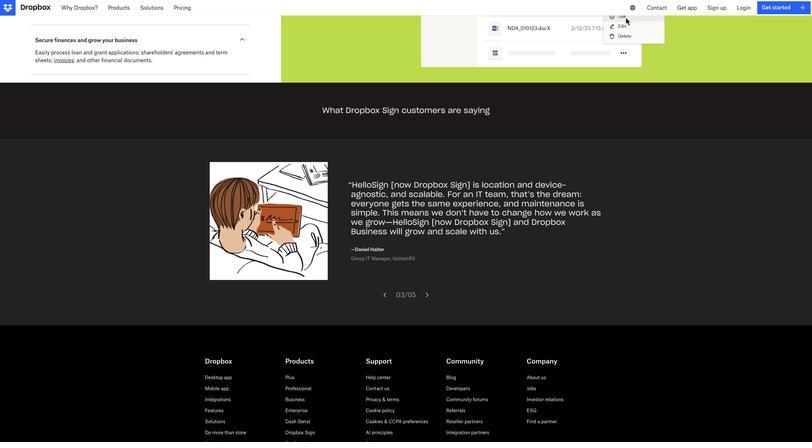 Task type: vqa. For each thing, say whether or not it's contained in the screenshot.


Task type: locate. For each thing, give the bounding box(es) containing it.
us down center
[[385, 386, 390, 392]]

0 horizontal spatial products
[[108, 5, 130, 11]]

developers
[[447, 386, 471, 392]]

and right to at the right top of page
[[504, 199, 519, 209]]

1 vertical spatial &
[[385, 419, 388, 425]]

1 vertical spatial community
[[447, 397, 472, 403]]

footer containing dropbox
[[0, 341, 813, 443]]

2 vertical spatial sign
[[305, 430, 315, 436]]

find a partner
[[527, 419, 558, 425]]

integration
[[447, 430, 470, 436]]

we left don't
[[432, 208, 444, 218]]

contact inside contact dropdown button
[[648, 5, 667, 11]]

reseller partners
[[447, 419, 483, 425]]

& for cookies
[[385, 419, 388, 425]]

1 horizontal spatial sign]
[[492, 217, 511, 227]]

0 horizontal spatial contact
[[366, 386, 383, 392]]

it down —daniel halter
[[366, 256, 371, 261]]

scalable.
[[409, 189, 445, 199]]

1 community from the top
[[447, 358, 484, 366]]

0 vertical spatial community
[[447, 358, 484, 366]]

0 vertical spatial agreements
[[93, 7, 123, 13]]

& left ccpa
[[385, 419, 388, 425]]

pricing
[[174, 5, 191, 11]]

dropbox
[[346, 106, 380, 116], [414, 180, 448, 190], [455, 217, 489, 227], [532, 217, 566, 227], [205, 358, 232, 366], [286, 430, 304, 436]]

more
[[212, 430, 224, 436]]

community up blog link at the right bottom of page
[[447, 358, 484, 366]]

2 horizontal spatial sign
[[708, 5, 719, 11]]

help
[[366, 375, 376, 381]]

0 horizontal spatial solutions
[[140, 5, 164, 11]]

1 vertical spatial agreements
[[175, 49, 204, 56]]

products inside dropdown button
[[108, 5, 130, 11]]

dash (beta)
[[286, 419, 311, 425]]

support
[[366, 358, 392, 366]]

will
[[390, 227, 403, 237]]

0 horizontal spatial grow
[[88, 37, 101, 44]]

0 horizontal spatial it
[[366, 256, 371, 261]]

have
[[469, 208, 489, 218]]

1 vertical spatial is
[[578, 199, 585, 209]]

1 vertical spatial app
[[224, 375, 232, 381]]

solutions
[[140, 5, 164, 11], [205, 419, 226, 425]]

sign
[[708, 5, 719, 11], [383, 106, 399, 116], [305, 430, 315, 436]]

0 vertical spatial is
[[473, 180, 480, 190]]

a
[[538, 419, 540, 425]]

agreements inside the easily process loan and grant applications; shareholders' agreements and term sheets;
[[175, 49, 204, 56]]

2 community from the top
[[447, 397, 472, 403]]

1 vertical spatial partners
[[472, 430, 490, 436]]

easily
[[35, 49, 50, 56]]

0 vertical spatial products
[[108, 5, 130, 11]]

& left terms
[[383, 397, 386, 403]]

get app button
[[673, 0, 703, 16]]

we right how
[[555, 208, 567, 218]]

blog link
[[447, 375, 457, 381]]

sign] up experience,
[[451, 180, 471, 190]]

do more than store
[[205, 430, 246, 436]]

is left as
[[578, 199, 585, 209]]

what dropbox sign customers are saying
[[323, 106, 490, 116]]

us right the about
[[541, 375, 547, 381]]

integration partners
[[447, 430, 490, 436]]

why
[[61, 5, 73, 11]]

customers
[[402, 106, 446, 116]]

1 vertical spatial us
[[385, 386, 390, 392]]

cookie policy
[[366, 408, 395, 414]]

enterprise
[[286, 408, 308, 414]]

1 vertical spatial solutions
[[205, 419, 226, 425]]

ccpa
[[389, 419, 402, 425]]

1 horizontal spatial contact
[[648, 5, 667, 11]]

2 vertical spatial app
[[221, 386, 229, 392]]

business up enterprise
[[286, 397, 305, 403]]

—daniel
[[351, 247, 370, 252]]

privacy & terms
[[366, 397, 400, 403]]

business
[[115, 37, 138, 44]]

started
[[773, 4, 791, 11]]

1 horizontal spatial grow
[[405, 227, 425, 237]]

1 vertical spatial sign]
[[492, 217, 511, 227]]

0 vertical spatial app
[[688, 5, 698, 11]]

sign] right have on the right top
[[492, 217, 511, 227]]

and left "scale"
[[428, 227, 443, 237]]

1 horizontal spatial agreements
[[175, 49, 204, 56]]

1 vertical spatial business
[[286, 397, 305, 403]]

community down developers link
[[447, 397, 472, 403]]

business
[[351, 227, 388, 237], [286, 397, 305, 403]]

the up how
[[537, 189, 551, 199]]

get right contact dropdown button
[[678, 5, 687, 11]]

1 vertical spatial grow
[[405, 227, 425, 237]]

cookie
[[366, 408, 381, 414]]

0 vertical spatial grow
[[88, 37, 101, 44]]

solutions down features
[[205, 419, 226, 425]]

the right gets
[[412, 199, 426, 209]]

app inside get app dropdown button
[[688, 5, 698, 11]]

financial
[[101, 57, 122, 64]]

grow left your
[[88, 37, 101, 44]]

agreements right estate
[[93, 7, 123, 13]]

change
[[502, 208, 533, 218]]

us for about us
[[541, 375, 547, 381]]

policy
[[382, 408, 395, 414]]

don't
[[446, 208, 467, 218]]

login link
[[732, 0, 757, 16]]

ai
[[366, 430, 371, 436]]

contact us
[[366, 386, 390, 392]]

invoices link
[[54, 57, 74, 64]]

0 vertical spatial business
[[351, 227, 388, 237]]

do
[[205, 430, 211, 436]]

0 horizontal spatial agreements
[[93, 7, 123, 13]]

integration partners link
[[447, 430, 490, 436]]

sign]
[[451, 180, 471, 190], [492, 217, 511, 227]]

app right desktop
[[224, 375, 232, 381]]

is up experience,
[[473, 180, 480, 190]]

footer
[[0, 341, 813, 443]]

1 horizontal spatial products
[[286, 358, 314, 366]]

partners for reseller partners
[[465, 419, 483, 425]]

0 vertical spatial solutions
[[140, 5, 164, 11]]

login
[[737, 5, 751, 11]]

partners for integration partners
[[472, 430, 490, 436]]

contact inside footer
[[366, 386, 383, 392]]

contact left "get app"
[[648, 5, 667, 11]]

0 horizontal spatial us
[[385, 386, 390, 392]]

0 horizontal spatial sign]
[[451, 180, 471, 190]]

solutions button
[[135, 0, 169, 16]]

[now
[[391, 180, 412, 190], [432, 217, 452, 227]]

it right an
[[476, 189, 483, 199]]

0 horizontal spatial is
[[473, 180, 480, 190]]

jobs link
[[527, 386, 537, 392]]

team,
[[485, 189, 509, 199]]

investor relations link
[[527, 397, 564, 403]]

1 horizontal spatial sign
[[383, 106, 399, 116]]

0 horizontal spatial [now
[[391, 180, 412, 190]]

1 horizontal spatial get
[[762, 4, 772, 11]]

grow—hellosign
[[366, 217, 430, 227]]

get left started
[[762, 4, 772, 11]]

1 horizontal spatial business
[[351, 227, 388, 237]]

business up —daniel halter
[[351, 227, 388, 237]]

1 horizontal spatial it
[[476, 189, 483, 199]]

app for mobile app
[[221, 386, 229, 392]]

partners down reseller partners
[[472, 430, 490, 436]]

mobile
[[205, 386, 220, 392]]

and
[[77, 37, 87, 44], [83, 49, 93, 56], [205, 49, 215, 56], [77, 57, 86, 64], [518, 180, 533, 190], [391, 189, 407, 199], [504, 199, 519, 209], [514, 217, 530, 227], [428, 227, 443, 237]]

(beta)
[[298, 419, 311, 425]]

1 vertical spatial sign
[[383, 106, 399, 116]]

business inside "hellosign [now dropbox sign] is location and device- agnostic, and scalable. for an it team, that's the dream: everyone gets the same experience, and maintenance is simple. this means we don't have to change how we work as we grow—hellosign [now dropbox sign] and dropbox business will grow and scale with us."
[[351, 227, 388, 237]]

1 vertical spatial contact
[[366, 386, 383, 392]]

&
[[383, 397, 386, 403], [385, 419, 388, 425]]

as
[[592, 208, 601, 218]]

community
[[447, 358, 484, 366], [447, 397, 472, 403]]

and left how
[[514, 217, 530, 227]]

secure finances and grow your business
[[35, 37, 138, 44]]

real
[[65, 7, 74, 13]]

0 vertical spatial &
[[383, 397, 386, 403]]

0 vertical spatial sign]
[[451, 180, 471, 190]]

app left sign up
[[688, 5, 698, 11]]

documents.
[[124, 57, 153, 64]]

an illustration of a person using their finger to sign a document on a digital tablet image
[[210, 162, 328, 280]]

0 vertical spatial partners
[[465, 419, 483, 425]]

referrals
[[447, 408, 466, 414]]

0 horizontal spatial get
[[678, 5, 687, 11]]

us
[[541, 375, 547, 381], [385, 386, 390, 392]]

1 vertical spatial [now
[[432, 217, 452, 227]]

jobs
[[527, 386, 537, 392]]

0 horizontal spatial the
[[412, 199, 426, 209]]

grow inside "hellosign [now dropbox sign] is location and device- agnostic, and scalable. for an it team, that's the dream: everyone gets the same experience, and maintenance is simple. this means we don't have to change how we work as we grow—hellosign [now dropbox sign] and dropbox business will grow and scale with us."
[[405, 227, 425, 237]]

products inside footer
[[286, 358, 314, 366]]

sheets;
[[35, 57, 53, 64]]

features link
[[205, 408, 224, 414]]

get inside get started link
[[762, 4, 772, 11]]

sign up link
[[703, 0, 732, 16]]

community forums
[[447, 397, 489, 403]]

integrations link
[[205, 397, 231, 403]]

[now down same
[[432, 217, 452, 227]]

grow down means
[[405, 227, 425, 237]]

get for get app
[[678, 5, 687, 11]]

we down everyone
[[351, 217, 363, 227]]

app for get app
[[688, 5, 698, 11]]

partners up the integration partners link
[[465, 419, 483, 425]]

app right mobile on the left of page
[[221, 386, 229, 392]]

and right ;
[[77, 57, 86, 64]]

agreements right the shareholders'
[[175, 49, 204, 56]]

1 vertical spatial it
[[366, 256, 371, 261]]

grow
[[88, 37, 101, 44], [405, 227, 425, 237]]

1 horizontal spatial us
[[541, 375, 547, 381]]

1 horizontal spatial the
[[537, 189, 551, 199]]

templates in dropbox sign on signature page image
[[297, 0, 797, 67]]

get inside get app dropdown button
[[678, 5, 687, 11]]

an
[[464, 189, 474, 199]]

app
[[688, 5, 698, 11], [224, 375, 232, 381], [221, 386, 229, 392]]

0 vertical spatial contact
[[648, 5, 667, 11]]

applications;
[[108, 49, 140, 56]]

forums
[[473, 397, 489, 403]]

0 vertical spatial it
[[476, 189, 483, 199]]

[now up gets
[[391, 180, 412, 190]]

contact up privacy
[[366, 386, 383, 392]]

solutions left pricing link
[[140, 5, 164, 11]]

invoices ; and other financial documents.
[[54, 57, 153, 64]]

to
[[492, 208, 500, 218]]

get for get started
[[762, 4, 772, 11]]

streamline real estate agreements
[[35, 7, 123, 13]]

it inside "hellosign [now dropbox sign] is location and device- agnostic, and scalable. for an it team, that's the dream: everyone gets the same experience, and maintenance is simple. this means we don't have to change how we work as we grow—hellosign [now dropbox sign] and dropbox business will grow and scale with us."
[[476, 189, 483, 199]]

1 vertical spatial products
[[286, 358, 314, 366]]

0 vertical spatial us
[[541, 375, 547, 381]]

contact button
[[643, 0, 673, 16]]



Task type: describe. For each thing, give the bounding box(es) containing it.
—daniel halter
[[351, 247, 385, 252]]

why dropbox? button
[[56, 0, 103, 16]]

us."
[[490, 227, 506, 237]]

referrals link
[[447, 408, 466, 414]]

mobile app
[[205, 386, 229, 392]]

preferences
[[403, 419, 429, 425]]

community for community forums
[[447, 397, 472, 403]]

03/05
[[396, 291, 416, 299]]

reseller partners link
[[447, 419, 483, 425]]

1 horizontal spatial [now
[[432, 217, 452, 227]]

desktop app link
[[205, 375, 232, 381]]

get started
[[762, 4, 791, 11]]

"hellosign [now dropbox sign] is location and device- agnostic, and scalable. for an it team, that's the dream: everyone gets the same experience, and maintenance is simple. this means we don't have to change how we work as we grow—hellosign [now dropbox sign] and dropbox business will grow and scale with us."
[[349, 180, 601, 237]]

and up 'this'
[[391, 189, 407, 199]]

company
[[527, 358, 558, 366]]

0 horizontal spatial business
[[286, 397, 305, 403]]

contact for contact
[[648, 5, 667, 11]]

work
[[569, 208, 589, 218]]

0 vertical spatial [now
[[391, 180, 412, 190]]

dream:
[[553, 189, 582, 199]]

this
[[383, 208, 399, 218]]

us for contact us
[[385, 386, 390, 392]]

find a partner link
[[527, 419, 558, 425]]

sign up
[[708, 5, 727, 11]]

device-
[[536, 180, 567, 190]]

solutions inside solutions popup button
[[140, 5, 164, 11]]

developers link
[[447, 386, 471, 392]]

0 horizontal spatial sign
[[305, 430, 315, 436]]

partner
[[542, 419, 558, 425]]

saying
[[464, 106, 490, 116]]

manager,
[[372, 256, 392, 261]]

streamline
[[35, 7, 63, 13]]

2 horizontal spatial we
[[555, 208, 567, 218]]

cookie policy link
[[366, 408, 395, 414]]

community forums link
[[447, 397, 489, 403]]

about us
[[527, 375, 547, 381]]

principles
[[372, 430, 393, 436]]

contact for contact us
[[366, 386, 383, 392]]

agnostic,
[[351, 189, 389, 199]]

solutions link
[[205, 419, 226, 425]]

group
[[351, 256, 365, 261]]

business link
[[286, 397, 305, 403]]

find
[[527, 419, 537, 425]]

1 horizontal spatial solutions
[[205, 419, 226, 425]]

blog
[[447, 375, 457, 381]]

community for community
[[447, 358, 484, 366]]

means
[[402, 208, 429, 218]]

for
[[448, 189, 461, 199]]

privacy
[[366, 397, 382, 403]]

plus link
[[286, 375, 295, 381]]

;
[[74, 57, 75, 64]]

1 horizontal spatial is
[[578, 199, 585, 209]]

enterprise link
[[286, 408, 308, 414]]

store
[[236, 430, 246, 436]]

1 horizontal spatial we
[[432, 208, 444, 218]]

investor relations
[[527, 397, 564, 403]]

other
[[87, 57, 100, 64]]

up
[[721, 5, 727, 11]]

dropbox?
[[74, 5, 98, 11]]

than
[[225, 430, 234, 436]]

dropbox sign link
[[286, 430, 315, 436]]

grant
[[94, 49, 107, 56]]

professional link
[[286, 386, 312, 392]]

0 horizontal spatial we
[[351, 217, 363, 227]]

estate
[[75, 7, 91, 13]]

"hellosign
[[349, 180, 389, 190]]

term
[[216, 49, 228, 56]]

ai principles link
[[366, 430, 393, 436]]

and left term
[[205, 49, 215, 56]]

and up other
[[83, 49, 93, 56]]

everyone
[[351, 199, 390, 209]]

ai principles
[[366, 430, 393, 436]]

relations
[[546, 397, 564, 403]]

plus
[[286, 375, 295, 381]]

products button
[[103, 0, 135, 16]]

help center link
[[366, 375, 391, 381]]

with
[[470, 227, 487, 237]]

terms
[[387, 397, 400, 403]]

and left the device-
[[518, 180, 533, 190]]

experience,
[[453, 199, 501, 209]]

process
[[51, 49, 70, 56]]

center
[[377, 375, 391, 381]]

app for desktop app
[[224, 375, 232, 381]]

help center
[[366, 375, 391, 381]]

esg
[[527, 408, 537, 414]]

do more than store link
[[205, 430, 246, 436]]

are
[[448, 106, 462, 116]]

that's
[[511, 189, 535, 199]]

and up loan
[[77, 37, 87, 44]]

invoices
[[54, 57, 74, 64]]

what
[[323, 106, 344, 116]]

& for privacy
[[383, 397, 386, 403]]

0 vertical spatial sign
[[708, 5, 719, 11]]

cookies & ccpa preferences link
[[366, 419, 429, 425]]

investor
[[527, 397, 544, 403]]

location
[[482, 180, 515, 190]]



